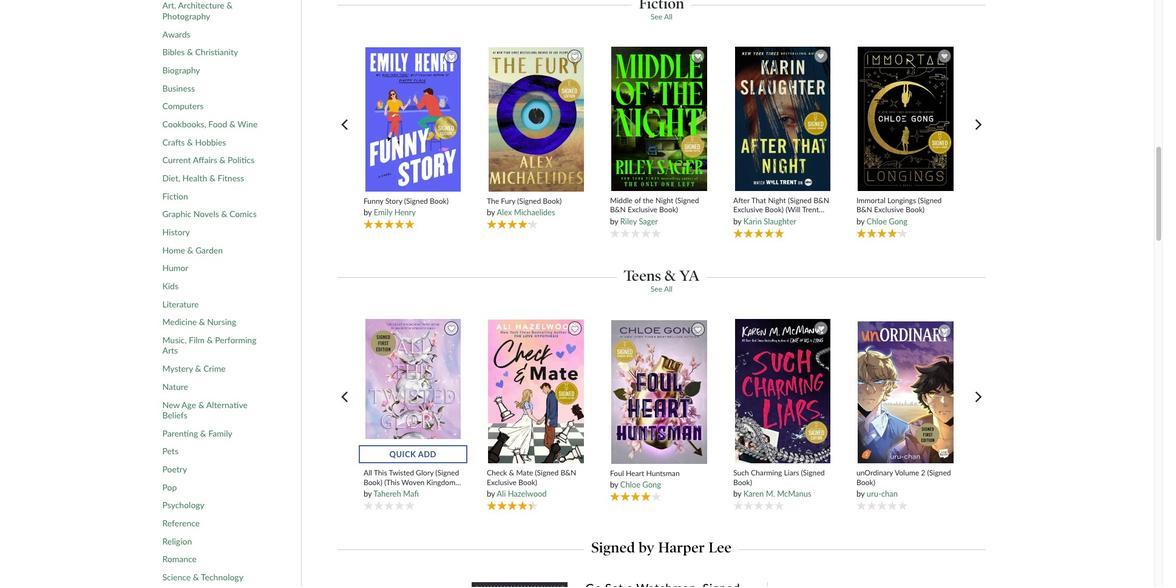 Task type: vqa. For each thing, say whether or not it's contained in the screenshot.


Task type: describe. For each thing, give the bounding box(es) containing it.
reference link
[[162, 519, 200, 529]]

charming
[[751, 469, 782, 478]]

& inside art, architecture & photography
[[227, 0, 233, 11]]

karin
[[744, 217, 762, 226]]

& inside music, film & performing arts
[[207, 335, 213, 346]]

(signed inside after that night (signed b&n exclusive book) (will trent series #11)
[[788, 196, 812, 205]]

(signed inside check & mate (signed b&n exclusive book) by ali hazelwood
[[535, 469, 559, 478]]

home & garden link
[[162, 245, 223, 256]]

current
[[162, 155, 191, 165]]

unordinary volume 2 (signed book) by uru-chan
[[857, 469, 951, 499]]

quick add button
[[359, 446, 467, 464]]

current affairs & politics link
[[162, 155, 254, 166]]

music, film & performing arts
[[162, 335, 257, 356]]

immortal longings (signed b&n exclusive book) image
[[858, 46, 955, 192]]

graphic novels & comics link
[[162, 209, 257, 220]]

night inside middle of the night (signed b&n exclusive book) by riley sager
[[656, 196, 674, 205]]

science & technology
[[162, 573, 243, 583]]

new age & alternative beliefs
[[162, 400, 248, 421]]

music,
[[162, 335, 187, 346]]

poetry
[[162, 465, 187, 475]]

nature
[[162, 382, 188, 392]]

b&n inside middle of the night (signed b&n exclusive book) by riley sager
[[610, 206, 626, 215]]

(signed inside unordinary volume 2 (signed book) by uru-chan
[[928, 469, 951, 478]]

karin slaughter link
[[744, 217, 797, 226]]

foul heart huntsman link
[[610, 469, 709, 479]]

middle
[[610, 196, 633, 205]]

science & technology link
[[162, 573, 243, 583]]

trent
[[802, 206, 819, 215]]

chloe gong link for chloe
[[620, 481, 661, 490]]

humor link
[[162, 263, 188, 274]]

liars
[[784, 469, 799, 478]]

beliefs
[[162, 411, 188, 421]]

book) inside unordinary volume 2 (signed book) by uru-chan
[[857, 478, 876, 487]]

romance link
[[162, 555, 197, 565]]

biography link
[[162, 65, 200, 76]]

fitness
[[218, 173, 244, 183]]

parenting & family
[[162, 429, 232, 439]]

christianity
[[195, 47, 238, 57]]

& right novels
[[221, 209, 227, 219]]

affairs
[[193, 155, 217, 165]]

chloe inside immortal longings (signed b&n exclusive book) by chloe gong
[[867, 217, 887, 226]]

chloe gong link for exclusive
[[867, 217, 908, 226]]

0 vertical spatial all
[[664, 12, 673, 21]]

add
[[418, 450, 437, 460]]

parenting & family link
[[162, 429, 232, 439]]

after that night (signed b&n exclusive book) (will trent series #11) link
[[734, 196, 832, 224]]

all this twisted glory (signed book) (this woven kingdom series #3) link
[[364, 469, 462, 497]]

night inside after that night (signed b&n exclusive book) (will trent series #11)
[[768, 196, 786, 205]]

(signed inside the fury (signed book) by alex michaelides
[[517, 197, 541, 206]]

by inside such charming liars (signed book) by karen m. mcmanus
[[734, 489, 742, 499]]

& right the crafts
[[187, 137, 193, 147]]

fiction
[[162, 191, 188, 201]]

art,
[[162, 0, 176, 11]]

check & mate (signed b&n exclusive book) link
[[487, 469, 586, 488]]

arts
[[162, 346, 178, 356]]

gong inside immortal longings (signed b&n exclusive book) by chloe gong
[[889, 217, 908, 226]]

see inside teens & ya see all
[[651, 285, 663, 294]]

pop link
[[162, 483, 177, 493]]

after
[[734, 196, 750, 205]]

by inside unordinary volume 2 (signed book) by uru-chan
[[857, 489, 865, 499]]

m.
[[766, 489, 775, 499]]

& inside check & mate (signed b&n exclusive book) by ali hazelwood
[[509, 469, 514, 478]]

such charming liars (signed book) image
[[735, 319, 831, 465]]

tahereh
[[374, 489, 401, 499]]

& right bibles
[[187, 47, 193, 57]]

mystery & crime
[[162, 364, 226, 374]]

& inside "link"
[[193, 573, 199, 583]]

check & mate (signed b&n exclusive book) by ali hazelwood
[[487, 469, 576, 499]]

comics
[[230, 209, 257, 219]]

ali hazelwood link
[[497, 489, 547, 499]]

check
[[487, 469, 507, 478]]

crime
[[203, 364, 226, 374]]

chloe inside foul heart huntsman by chloe gong
[[620, 481, 641, 490]]

funny
[[364, 197, 384, 206]]

kids
[[162, 281, 179, 291]]

crafts & hobbies link
[[162, 137, 226, 148]]

lee
[[709, 540, 732, 557]]

immortal
[[857, 196, 886, 205]]

riley
[[620, 217, 637, 226]]

by inside foul heart huntsman by chloe gong
[[610, 481, 618, 490]]

book) inside the fury (signed book) by alex michaelides
[[543, 197, 562, 206]]

slaughter
[[764, 217, 797, 226]]

signed by harper lee
[[592, 540, 732, 557]]

poetry link
[[162, 465, 187, 475]]

by inside immortal longings (signed b&n exclusive book) by chloe gong
[[857, 217, 865, 226]]

funny story (signed book) link
[[364, 197, 462, 206]]

book) inside after that night (signed b&n exclusive book) (will trent series #11)
[[765, 206, 784, 215]]

karen
[[744, 489, 764, 499]]

go set a watchman, signed collector's edition book cover image image
[[472, 583, 568, 588]]

computers
[[162, 101, 204, 111]]

(will
[[786, 206, 801, 215]]

series for tahereh mafi
[[364, 488, 383, 497]]

& inside new age & alternative beliefs
[[198, 400, 204, 410]]

karen m. mcmanus link
[[744, 489, 812, 499]]

such charming liars (signed book) by karen m. mcmanus
[[734, 469, 825, 499]]

new age & alternative beliefs link
[[162, 400, 263, 421]]

music, film & performing arts link
[[162, 335, 263, 356]]

quick
[[390, 450, 416, 460]]

the
[[487, 197, 499, 206]]

the
[[643, 196, 654, 205]]

home & garden
[[162, 245, 223, 255]]

by inside middle of the night (signed b&n exclusive book) by riley sager
[[610, 217, 618, 226]]

see all link for chloe
[[651, 285, 673, 294]]

quick add
[[390, 450, 437, 460]]

alex michaelides link
[[497, 208, 555, 218]]

(signed inside all this twisted glory (signed book) (this woven kingdom series #3)
[[436, 469, 459, 478]]

history
[[162, 227, 190, 237]]

psychology link
[[162, 501, 205, 511]]

garden
[[195, 245, 223, 255]]



Task type: locate. For each thing, give the bounding box(es) containing it.
history link
[[162, 227, 190, 238]]

crafts
[[162, 137, 185, 147]]

sager
[[639, 217, 658, 226]]

(signed right the 2
[[928, 469, 951, 478]]

b&n up trent
[[814, 196, 830, 205]]

series inside all this twisted glory (signed book) (this woven kingdom series #3)
[[364, 488, 383, 497]]

night right that
[[768, 196, 786, 205]]

immortal longings (signed b&n exclusive book) link
[[857, 196, 956, 215]]

by down funny at the top of the page
[[364, 208, 372, 218]]

by karin slaughter
[[734, 217, 797, 226]]

chloe gong link down immortal longings (signed b&n exclusive book) link
[[867, 217, 908, 226]]

1 see all link from the top
[[651, 12, 673, 21]]

& inside teens & ya see all
[[665, 267, 676, 285]]

medicine
[[162, 317, 197, 328]]

see all
[[651, 12, 673, 21]]

longings
[[888, 196, 916, 205]]

& left ya
[[665, 267, 676, 285]]

medicine & nursing
[[162, 317, 236, 328]]

by down immortal
[[857, 217, 865, 226]]

religion
[[162, 537, 192, 547]]

unordinary volume 2 (signed book) link
[[857, 469, 956, 488]]

cookbooks,
[[162, 119, 206, 129]]

0 vertical spatial gong
[[889, 217, 908, 226]]

(signed inside middle of the night (signed b&n exclusive book) by riley sager
[[676, 196, 699, 205]]

(signed inside funny story (signed book) by emily henry
[[404, 197, 428, 206]]

by inside funny story (signed book) by emily henry
[[364, 208, 372, 218]]

exclusive down of
[[628, 206, 658, 215]]

series down after
[[734, 215, 753, 224]]

by left "karin"
[[734, 217, 742, 226]]

chloe down immortal
[[867, 217, 887, 226]]

humor
[[162, 263, 188, 273]]

diet, health & fitness link
[[162, 173, 244, 184]]

tahereh mafi link
[[374, 489, 419, 499]]

0 vertical spatial see all link
[[651, 12, 673, 21]]

check & mate (signed b&n exclusive book) image
[[488, 319, 585, 465]]

by left 'riley'
[[610, 217, 618, 226]]

by left uru-
[[857, 489, 865, 499]]

& right age
[[198, 400, 204, 410]]

& left family
[[200, 429, 206, 439]]

alternative
[[206, 400, 248, 410]]

0 vertical spatial chloe
[[867, 217, 887, 226]]

(signed up alex michaelides link on the top left of the page
[[517, 197, 541, 206]]

by left "karen"
[[734, 489, 742, 499]]

kingdom
[[427, 478, 456, 487]]

teens
[[624, 267, 661, 285]]

gong down immortal longings (signed b&n exclusive book) link
[[889, 217, 908, 226]]

b&n down immortal
[[857, 206, 872, 215]]

1 vertical spatial chloe
[[620, 481, 641, 490]]

this
[[374, 469, 387, 478]]

by inside check & mate (signed b&n exclusive book) by ali hazelwood
[[487, 489, 495, 499]]

exclusive down the longings
[[874, 206, 904, 215]]

heart
[[626, 469, 645, 479]]

exclusive down after
[[734, 206, 763, 215]]

book) inside immortal longings (signed b&n exclusive book) by chloe gong
[[906, 206, 925, 215]]

teens & ya see all
[[624, 267, 700, 294]]

story
[[385, 197, 402, 206]]

gong down foul heart huntsman 'link'
[[643, 481, 661, 490]]

2 see from the top
[[651, 285, 663, 294]]

after that night (signed b&n exclusive book) (will trent series #11) image
[[735, 46, 831, 192]]

all inside teens & ya see all
[[664, 285, 673, 294]]

(signed inside such charming liars (signed book) by karen m. mcmanus
[[801, 469, 825, 478]]

gong inside foul heart huntsman by chloe gong
[[643, 481, 661, 490]]

series left the #3)
[[364, 488, 383, 497]]

0 horizontal spatial series
[[364, 488, 383, 497]]

ali
[[497, 489, 506, 499]]

1 horizontal spatial night
[[768, 196, 786, 205]]

uru-
[[867, 489, 882, 499]]

b&n inside after that night (signed b&n exclusive book) (will trent series #11)
[[814, 196, 830, 205]]

1 vertical spatial chloe gong link
[[620, 481, 661, 490]]

pets link
[[162, 447, 179, 457]]

foul
[[610, 469, 624, 479]]

the fury (signed book) link
[[487, 197, 586, 206]]

1 horizontal spatial chloe
[[867, 217, 887, 226]]

night right the
[[656, 196, 674, 205]]

1 vertical spatial series
[[364, 488, 383, 497]]

0 horizontal spatial chloe
[[620, 481, 641, 490]]

see all link for (signed
[[651, 12, 673, 21]]

mystery
[[162, 364, 193, 374]]

literature link
[[162, 299, 199, 310]]

1 vertical spatial see all link
[[651, 285, 673, 294]]

harper
[[658, 540, 705, 557]]

(signed up (will
[[788, 196, 812, 205]]

1 see from the top
[[651, 12, 663, 21]]

& left mate
[[509, 469, 514, 478]]

(signed up henry
[[404, 197, 428, 206]]

awards link
[[162, 29, 190, 40]]

that
[[752, 196, 766, 205]]

b&n inside check & mate (signed b&n exclusive book) by ali hazelwood
[[561, 469, 576, 478]]

0 vertical spatial series
[[734, 215, 753, 224]]

1 horizontal spatial series
[[734, 215, 753, 224]]

2 night from the left
[[768, 196, 786, 205]]

business
[[162, 83, 195, 93]]

series inside after that night (signed b&n exclusive book) (will trent series #11)
[[734, 215, 753, 224]]

funny story (signed book) by emily henry
[[364, 197, 449, 218]]

mafi
[[403, 489, 419, 499]]

pop
[[162, 483, 177, 493]]

bibles
[[162, 47, 185, 57]]

all inside all this twisted glory (signed book) (this woven kingdom series #3)
[[364, 469, 372, 478]]

& up "film"
[[199, 317, 205, 328]]

unordinary
[[857, 469, 893, 478]]

funny story (signed book) image
[[365, 47, 461, 192]]

& right architecture
[[227, 0, 233, 11]]

series
[[734, 215, 753, 224], [364, 488, 383, 497]]

b&n inside immortal longings (signed b&n exclusive book) by chloe gong
[[857, 206, 872, 215]]

computers link
[[162, 101, 204, 112]]

by down "the"
[[487, 208, 495, 218]]

mcmanus
[[777, 489, 812, 499]]

2
[[921, 469, 926, 478]]

performing
[[215, 335, 257, 346]]

reference
[[162, 519, 200, 529]]

exclusive inside after that night (signed b&n exclusive book) (will trent series #11)
[[734, 206, 763, 215]]

volume
[[895, 469, 920, 478]]

home
[[162, 245, 185, 255]]

fury
[[501, 197, 516, 206]]

by left ali
[[487, 489, 495, 499]]

1 horizontal spatial gong
[[889, 217, 908, 226]]

1 night from the left
[[656, 196, 674, 205]]

1 horizontal spatial chloe gong link
[[867, 217, 908, 226]]

film
[[189, 335, 205, 346]]

0 horizontal spatial chloe gong link
[[620, 481, 661, 490]]

middle of the night (signed b&n exclusive book) image
[[611, 46, 708, 192]]

1 vertical spatial see
[[651, 285, 663, 294]]

chan
[[882, 489, 898, 499]]

& right food
[[230, 119, 236, 129]]

(signed inside immortal longings (signed b&n exclusive book) by chloe gong
[[918, 196, 942, 205]]

book) inside funny story (signed book) by emily henry
[[430, 197, 449, 206]]

2 vertical spatial all
[[364, 469, 372, 478]]

by tahereh mafi
[[364, 489, 419, 499]]

0 horizontal spatial night
[[656, 196, 674, 205]]

& left crime
[[195, 364, 201, 374]]

the fury (signed book) by alex michaelides
[[487, 197, 562, 218]]

1 vertical spatial all
[[664, 285, 673, 294]]

& right the health
[[210, 173, 216, 183]]

book) inside all this twisted glory (signed book) (this woven kingdom series #3)
[[364, 478, 383, 487]]

(signed right mate
[[535, 469, 559, 478]]

unordinary volume 2 (signed book) image
[[858, 321, 955, 465]]

(signed right the longings
[[918, 196, 942, 205]]

& right affairs
[[219, 155, 226, 165]]

huntsman
[[646, 469, 680, 479]]

diet, health & fitness
[[162, 173, 244, 183]]

series for karin slaughter
[[734, 215, 753, 224]]

0 horizontal spatial gong
[[643, 481, 661, 490]]

& right the "home"
[[187, 245, 193, 255]]

bibles & christianity link
[[162, 47, 238, 58]]

chloe down heart
[[620, 481, 641, 490]]

b&n right mate
[[561, 469, 576, 478]]

(signed right the
[[676, 196, 699, 205]]

1 vertical spatial gong
[[643, 481, 661, 490]]

by right signed
[[639, 540, 655, 557]]

exclusive inside check & mate (signed b&n exclusive book) by ali hazelwood
[[487, 478, 517, 487]]

exclusive inside immortal longings (signed b&n exclusive book) by chloe gong
[[874, 206, 904, 215]]

book) inside middle of the night (signed b&n exclusive book) by riley sager
[[660, 206, 678, 215]]

diet,
[[162, 173, 180, 183]]

all this twisted glory (signed book) (this woven kingdom series #3) image
[[365, 319, 461, 465]]

b&n down middle
[[610, 206, 626, 215]]

food
[[208, 119, 227, 129]]

alex
[[497, 208, 512, 218]]

0 vertical spatial see
[[651, 12, 663, 21]]

ya
[[680, 267, 700, 285]]

henry
[[395, 208, 416, 218]]

medicine & nursing link
[[162, 317, 236, 328]]

art, architecture & photography link
[[162, 0, 263, 21]]

&
[[227, 0, 233, 11], [187, 47, 193, 57], [230, 119, 236, 129], [187, 137, 193, 147], [219, 155, 226, 165], [210, 173, 216, 183], [221, 209, 227, 219], [187, 245, 193, 255], [665, 267, 676, 285], [199, 317, 205, 328], [207, 335, 213, 346], [195, 364, 201, 374], [198, 400, 204, 410], [200, 429, 206, 439], [509, 469, 514, 478], [193, 573, 199, 583]]

literature
[[162, 299, 199, 309]]

chloe gong link down heart
[[620, 481, 661, 490]]

photography
[[162, 11, 210, 21]]

fiction link
[[162, 191, 188, 202]]

such charming liars (signed book) link
[[734, 469, 832, 488]]

exclusive down check
[[487, 478, 517, 487]]

book) inside check & mate (signed b&n exclusive book) by ali hazelwood
[[519, 478, 537, 487]]

pets
[[162, 447, 179, 457]]

by left tahereh
[[364, 489, 372, 499]]

0 vertical spatial chloe gong link
[[867, 217, 908, 226]]

book) inside such charming liars (signed book) by karen m. mcmanus
[[734, 478, 752, 487]]

& right "science"
[[193, 573, 199, 583]]

gong
[[889, 217, 908, 226], [643, 481, 661, 490]]

emily
[[374, 208, 392, 218]]

& right "film"
[[207, 335, 213, 346]]

crafts & hobbies
[[162, 137, 226, 147]]

2 see all link from the top
[[651, 285, 673, 294]]

michaelides
[[514, 208, 555, 218]]

wine
[[238, 119, 258, 129]]

(signed right liars
[[801, 469, 825, 478]]

foul heart huntsman image
[[611, 320, 708, 465]]

#3)
[[385, 488, 396, 497]]

graphic
[[162, 209, 191, 219]]

the fury (signed book) image
[[488, 47, 585, 192]]

cookbooks, food & wine link
[[162, 119, 258, 130]]

(signed up "kingdom"
[[436, 469, 459, 478]]

by inside the fury (signed book) by alex michaelides
[[487, 208, 495, 218]]

uru-chan link
[[867, 489, 898, 499]]

by down foul
[[610, 481, 618, 490]]

immortal longings (signed b&n exclusive book) by chloe gong
[[857, 196, 942, 226]]

exclusive inside middle of the night (signed b&n exclusive book) by riley sager
[[628, 206, 658, 215]]



